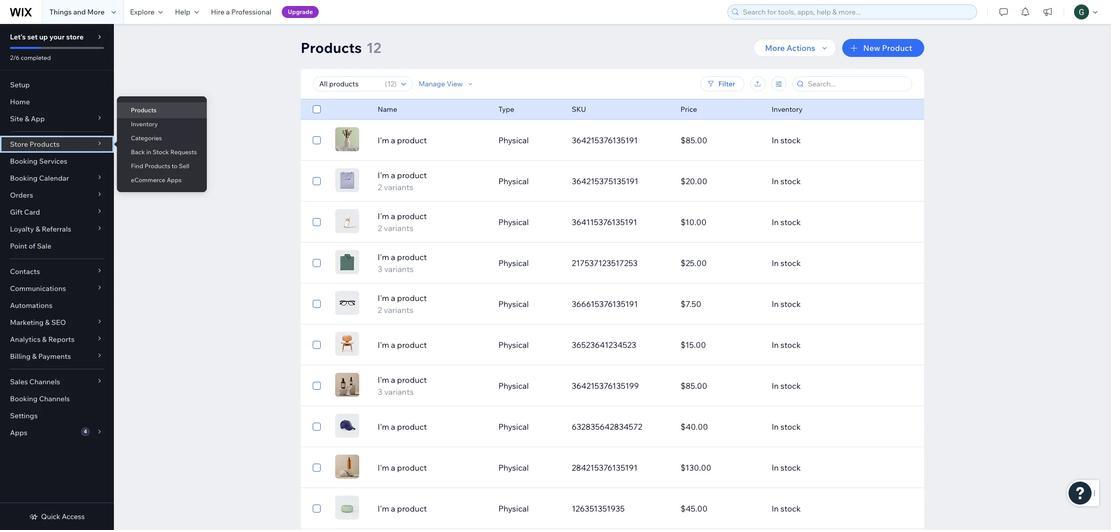 Task type: locate. For each thing, give the bounding box(es) containing it.
1 vertical spatial more
[[765, 43, 785, 53]]

3 in stock from the top
[[772, 217, 801, 227]]

6 physical from the top
[[499, 340, 529, 350]]

( 12 )
[[385, 79, 397, 88]]

9 product from the top
[[397, 463, 427, 473]]

& left the "reports"
[[42, 335, 47, 344]]

36523641234523 link
[[566, 333, 675, 357]]

8 in stock link from the top
[[766, 415, 875, 439]]

5 physical link from the top
[[493, 292, 566, 316]]

2 stock from the top
[[781, 176, 801, 186]]

284215376135191 link
[[566, 456, 675, 480]]

10 physical link from the top
[[493, 497, 566, 521]]

in stock link for 284215376135191
[[766, 456, 875, 480]]

& for loyalty
[[36, 225, 40, 234]]

3 variants from the top
[[384, 264, 414, 274]]

2 booking from the top
[[10, 174, 38, 183]]

1 horizontal spatial apps
[[167, 176, 182, 184]]

name
[[378, 105, 397, 114]]

1 vertical spatial i'm a product 3 variants
[[378, 375, 427, 397]]

10 in stock from the top
[[772, 504, 801, 514]]

3 in stock link from the top
[[766, 210, 875, 234]]

channels up booking channels
[[29, 378, 60, 387]]

4 variants from the top
[[384, 305, 413, 315]]

$20.00 link
[[675, 169, 766, 193]]

2 vertical spatial booking
[[10, 395, 38, 404]]

0 vertical spatial booking
[[10, 157, 38, 166]]

$85.00 for 364215376135199
[[681, 381, 707, 391]]

1 vertical spatial i'm a product 2 variants
[[378, 211, 427, 233]]

6 in from the top
[[772, 340, 779, 350]]

more actions button
[[753, 39, 836, 57]]

5 stock from the top
[[781, 299, 801, 309]]

3 stock from the top
[[781, 217, 801, 227]]

1 $85.00 link from the top
[[675, 128, 766, 152]]

12 up unsaved view 'field'
[[366, 39, 381, 56]]

5 in from the top
[[772, 299, 779, 309]]

None checkbox
[[313, 257, 321, 269], [313, 380, 321, 392], [313, 503, 321, 515], [313, 257, 321, 269], [313, 380, 321, 392], [313, 503, 321, 515]]

2 for 364215375135191
[[378, 182, 382, 192]]

in for 364215376135191
[[772, 135, 779, 145]]

10 product from the top
[[397, 504, 427, 514]]

view
[[447, 79, 463, 88]]

5 i'm a product from the top
[[378, 504, 427, 514]]

2 physical from the top
[[499, 176, 529, 186]]

3 physical from the top
[[499, 217, 529, 227]]

categories link
[[117, 130, 207, 147]]

6 stock from the top
[[781, 340, 801, 350]]

$7.50
[[681, 299, 701, 309]]

7 physical from the top
[[499, 381, 529, 391]]

stock for 632835642834572
[[781, 422, 801, 432]]

in for 632835642834572
[[772, 422, 779, 432]]

i'm a product link for 284215376135191
[[372, 462, 493, 474]]

2 i'm a product 3 variants from the top
[[378, 375, 427, 397]]

in stock link
[[766, 128, 875, 152], [766, 169, 875, 193], [766, 210, 875, 234], [766, 251, 875, 275], [766, 292, 875, 316], [766, 333, 875, 357], [766, 374, 875, 398], [766, 415, 875, 439], [766, 456, 875, 480], [766, 497, 875, 521]]

i'm a product for 284215376135191
[[378, 463, 427, 473]]

channels down the sales channels "popup button" at the bottom left of the page
[[39, 395, 70, 404]]

1 vertical spatial $85.00 link
[[675, 374, 766, 398]]

back in stock requests link
[[117, 144, 207, 161]]

1 vertical spatial 3
[[378, 387, 382, 397]]

5 variants from the top
[[384, 387, 414, 397]]

8 in from the top
[[772, 422, 779, 432]]

variants for 366615376135191
[[384, 305, 413, 315]]

9 in stock from the top
[[772, 463, 801, 473]]

& for site
[[25, 114, 29, 123]]

1 vertical spatial channels
[[39, 395, 70, 404]]

physical for 632835642834572
[[499, 422, 529, 432]]

8 in stock from the top
[[772, 422, 801, 432]]

3 2 from the top
[[378, 305, 382, 315]]

2 in from the top
[[772, 176, 779, 186]]

1 stock from the top
[[781, 135, 801, 145]]

0 horizontal spatial more
[[87, 7, 105, 16]]

3 in from the top
[[772, 217, 779, 227]]

in stock link for 126351351935
[[766, 497, 875, 521]]

7 physical link from the top
[[493, 374, 566, 398]]

7 stock from the top
[[781, 381, 801, 391]]

3 physical link from the top
[[493, 210, 566, 234]]

booking
[[10, 157, 38, 166], [10, 174, 38, 183], [10, 395, 38, 404]]

2 physical link from the top
[[493, 169, 566, 193]]

inventory
[[772, 105, 803, 114], [131, 120, 158, 128]]

2 i'm a product from the top
[[378, 340, 427, 350]]

booking for booking calendar
[[10, 174, 38, 183]]

9 in from the top
[[772, 463, 779, 473]]

6 in stock link from the top
[[766, 333, 875, 357]]

quick access
[[41, 513, 85, 522]]

$85.00 up $40.00
[[681, 381, 707, 391]]

variants for 364215376135199
[[384, 387, 414, 397]]

type
[[499, 105, 514, 114]]

2 product from the top
[[397, 170, 427, 180]]

services
[[39, 157, 67, 166]]

& right site
[[25, 114, 29, 123]]

0 vertical spatial i'm a product 3 variants
[[378, 252, 427, 274]]

2 2 from the top
[[378, 223, 382, 233]]

requests
[[170, 148, 197, 156]]

physical
[[499, 135, 529, 145], [499, 176, 529, 186], [499, 217, 529, 227], [499, 258, 529, 268], [499, 299, 529, 309], [499, 340, 529, 350], [499, 381, 529, 391], [499, 422, 529, 432], [499, 463, 529, 473], [499, 504, 529, 514]]

5 physical from the top
[[499, 299, 529, 309]]

hire a professional link
[[205, 0, 277, 24]]

8 physical link from the top
[[493, 415, 566, 439]]

12 for ( 12 )
[[387, 79, 394, 88]]

$85.00 for 364215376135191
[[681, 135, 707, 145]]

1 3 from the top
[[378, 264, 382, 274]]

more
[[87, 7, 105, 16], [765, 43, 785, 53]]

2 in stock link from the top
[[766, 169, 875, 193]]

i'm a product link for 364215376135191
[[372, 134, 493, 146]]

0 vertical spatial $85.00
[[681, 135, 707, 145]]

physical for 364215375135191
[[499, 176, 529, 186]]

in stock for 364215376135199
[[772, 381, 801, 391]]

0 vertical spatial apps
[[167, 176, 182, 184]]

36523641234523
[[572, 340, 636, 350]]

2/6 completed
[[10, 54, 51, 61]]

4 in stock link from the top
[[766, 251, 875, 275]]

apps
[[167, 176, 182, 184], [10, 429, 27, 438]]

in for 36523641234523
[[772, 340, 779, 350]]

3 booking from the top
[[10, 395, 38, 404]]

upgrade button
[[282, 6, 319, 18]]

None checkbox
[[313, 103, 321, 115], [313, 134, 321, 146], [313, 175, 321, 187], [313, 216, 321, 228], [313, 298, 321, 310], [313, 339, 321, 351], [313, 421, 321, 433], [313, 462, 321, 474], [313, 103, 321, 115], [313, 134, 321, 146], [313, 175, 321, 187], [313, 216, 321, 228], [313, 298, 321, 310], [313, 339, 321, 351], [313, 421, 321, 433], [313, 462, 321, 474]]

product
[[397, 135, 427, 145], [397, 170, 427, 180], [397, 211, 427, 221], [397, 252, 427, 262], [397, 293, 427, 303], [397, 340, 427, 350], [397, 375, 427, 385], [397, 422, 427, 432], [397, 463, 427, 473], [397, 504, 427, 514]]

7 in stock link from the top
[[766, 374, 875, 398]]

2 $85.00 link from the top
[[675, 374, 766, 398]]

more inside dropdown button
[[765, 43, 785, 53]]

more actions
[[765, 43, 815, 53]]

0 vertical spatial 3
[[378, 264, 382, 274]]

1 horizontal spatial 12
[[387, 79, 394, 88]]

products up ecommerce apps at the left top
[[145, 162, 170, 170]]

in for 284215376135191
[[772, 463, 779, 473]]

0 horizontal spatial inventory
[[131, 120, 158, 128]]

i'm a product 2 variants for 364215375135191
[[378, 170, 427, 192]]

8 physical from the top
[[499, 422, 529, 432]]

Search for tools, apps, help & more... field
[[740, 5, 974, 19]]

products up inventory link
[[131, 106, 157, 114]]

manage view
[[419, 79, 463, 88]]

categories
[[131, 134, 162, 142]]

3 i'm a product 2 variants from the top
[[378, 293, 427, 315]]

7 in stock from the top
[[772, 381, 801, 391]]

stock for 36523641234523
[[781, 340, 801, 350]]

10 physical from the top
[[499, 504, 529, 514]]

$85.00 link up $40.00 "link"
[[675, 374, 766, 398]]

upgrade
[[288, 8, 313, 15]]

in for 126351351935
[[772, 504, 779, 514]]

4 physical link from the top
[[493, 251, 566, 275]]

variants for 217537123517253
[[384, 264, 414, 274]]

0 horizontal spatial apps
[[10, 429, 27, 438]]

i'm a product for 126351351935
[[378, 504, 427, 514]]

physical link for 217537123517253
[[493, 251, 566, 275]]

setup
[[10, 80, 30, 89]]

9 in stock link from the top
[[766, 456, 875, 480]]

4 in stock from the top
[[772, 258, 801, 268]]

channels inside "popup button"
[[29, 378, 60, 387]]

booking up the orders
[[10, 174, 38, 183]]

more left actions
[[765, 43, 785, 53]]

1 vertical spatial $85.00
[[681, 381, 707, 391]]

1 variants from the top
[[384, 182, 413, 192]]

7 i'm from the top
[[378, 375, 389, 385]]

364215375135191
[[572, 176, 639, 186]]

1 i'm a product from the top
[[378, 135, 427, 145]]

store
[[66, 32, 84, 41]]

in stock link for 217537123517253
[[766, 251, 875, 275]]

1 in from the top
[[772, 135, 779, 145]]

contacts
[[10, 267, 40, 276]]

physical for 364215376135191
[[499, 135, 529, 145]]

1 vertical spatial booking
[[10, 174, 38, 183]]

setup link
[[0, 76, 114, 93]]

1 vertical spatial apps
[[10, 429, 27, 438]]

i'm a product 3 variants for 217537123517253
[[378, 252, 427, 274]]

4 i'm a product link from the top
[[372, 462, 493, 474]]

i'm a product link for 126351351935
[[372, 503, 493, 515]]

126351351935 link
[[566, 497, 675, 521]]

physical for 126351351935
[[499, 504, 529, 514]]

10 stock from the top
[[781, 504, 801, 514]]

more right the and
[[87, 7, 105, 16]]

channels for booking channels
[[39, 395, 70, 404]]

point
[[10, 242, 27, 251]]

& left seo
[[45, 318, 50, 327]]

12 up name
[[387, 79, 394, 88]]

12 for products 12
[[366, 39, 381, 56]]

& right billing
[[32, 352, 37, 361]]

1 i'm a product link from the top
[[372, 134, 493, 146]]

0 vertical spatial $85.00 link
[[675, 128, 766, 152]]

stock for 126351351935
[[781, 504, 801, 514]]

5 in stock from the top
[[772, 299, 801, 309]]

$85.00 link up $20.00 link
[[675, 128, 766, 152]]

products up booking services
[[30, 140, 60, 149]]

3 i'm a product link from the top
[[372, 421, 493, 433]]

1 vertical spatial 2
[[378, 223, 382, 233]]

1 booking from the top
[[10, 157, 38, 166]]

booking down store
[[10, 157, 38, 166]]

in for 364215375135191
[[772, 176, 779, 186]]

filter
[[719, 79, 736, 88]]

1 vertical spatial inventory
[[131, 120, 158, 128]]

1 horizontal spatial more
[[765, 43, 785, 53]]

1 in stock from the top
[[772, 135, 801, 145]]

10 in stock link from the top
[[766, 497, 875, 521]]

i'm a product 3 variants
[[378, 252, 427, 274], [378, 375, 427, 397]]

ecommerce
[[131, 176, 165, 184]]

2 3 from the top
[[378, 387, 382, 397]]

loyalty
[[10, 225, 34, 234]]

2 $85.00 from the top
[[681, 381, 707, 391]]

2 vertical spatial i'm a product 2 variants
[[378, 293, 427, 315]]

1 in stock link from the top
[[766, 128, 875, 152]]

analytics & reports
[[10, 335, 75, 344]]

i'm a product 2 variants for 364115376135191
[[378, 211, 427, 233]]

1 vertical spatial 12
[[387, 79, 394, 88]]

& for analytics
[[42, 335, 47, 344]]

billing & payments
[[10, 352, 71, 361]]

364215376135191
[[572, 135, 638, 145]]

apps down the to
[[167, 176, 182, 184]]

7 product from the top
[[397, 375, 427, 385]]

hire
[[211, 7, 224, 16]]

0 vertical spatial i'm a product 2 variants
[[378, 170, 427, 192]]

3 for 364215376135199
[[378, 387, 382, 397]]

9 physical from the top
[[499, 463, 529, 473]]

9 physical link from the top
[[493, 456, 566, 480]]

10 in from the top
[[772, 504, 779, 514]]

0 vertical spatial 2
[[378, 182, 382, 192]]

5 i'm a product link from the top
[[372, 503, 493, 515]]

4
[[84, 429, 87, 435]]

manage view button
[[419, 79, 475, 88]]

sales
[[10, 378, 28, 387]]

explore
[[130, 7, 155, 16]]

)
[[394, 79, 397, 88]]

$7.50 link
[[675, 292, 766, 316]]

$85.00 link
[[675, 128, 766, 152], [675, 374, 766, 398]]

in stock for 36523641234523
[[772, 340, 801, 350]]

stock for 284215376135191
[[781, 463, 801, 473]]

1 physical from the top
[[499, 135, 529, 145]]

$25.00
[[681, 258, 707, 268]]

2 variants from the top
[[384, 223, 413, 233]]

physical link for 126351351935
[[493, 497, 566, 521]]

4 i'm a product from the top
[[378, 463, 427, 473]]

and
[[73, 7, 86, 16]]

0 vertical spatial 12
[[366, 39, 381, 56]]

a
[[226, 7, 230, 16], [391, 135, 395, 145], [391, 170, 395, 180], [391, 211, 395, 221], [391, 252, 395, 262], [391, 293, 395, 303], [391, 340, 395, 350], [391, 375, 395, 385], [391, 422, 395, 432], [391, 463, 395, 473], [391, 504, 395, 514]]

quick access button
[[29, 513, 85, 522]]

physical link for 284215376135191
[[493, 456, 566, 480]]

things
[[49, 7, 72, 16]]

channels
[[29, 378, 60, 387], [39, 395, 70, 404]]

card
[[24, 208, 40, 217]]

stock
[[781, 135, 801, 145], [781, 176, 801, 186], [781, 217, 801, 227], [781, 258, 801, 268], [781, 299, 801, 309], [781, 340, 801, 350], [781, 381, 801, 391], [781, 422, 801, 432], [781, 463, 801, 473], [781, 504, 801, 514]]

6 physical link from the top
[[493, 333, 566, 357]]

i'm a product link for 36523641234523
[[372, 339, 493, 351]]

4 in from the top
[[772, 258, 779, 268]]

5 in stock link from the top
[[766, 292, 875, 316]]

in stock for 364115376135191
[[772, 217, 801, 227]]

& right loyalty
[[36, 225, 40, 234]]

0 vertical spatial channels
[[29, 378, 60, 387]]

physical link for 364115376135191
[[493, 210, 566, 234]]

point of sale link
[[0, 238, 114, 255]]

9 i'm from the top
[[378, 463, 389, 473]]

in stock for 364215375135191
[[772, 176, 801, 186]]

$45.00
[[681, 504, 708, 514]]

5 i'm from the top
[[378, 293, 389, 303]]

0 horizontal spatial 12
[[366, 39, 381, 56]]

4 physical from the top
[[499, 258, 529, 268]]

quick
[[41, 513, 60, 522]]

booking up settings
[[10, 395, 38, 404]]

364215376135191 link
[[566, 128, 675, 152]]

in stock link for 366615376135191
[[766, 292, 875, 316]]

&
[[25, 114, 29, 123], [36, 225, 40, 234], [45, 318, 50, 327], [42, 335, 47, 344], [32, 352, 37, 361]]

$85.00 down price in the right top of the page
[[681, 135, 707, 145]]

physical for 217537123517253
[[499, 258, 529, 268]]

1 i'm a product 3 variants from the top
[[378, 252, 427, 274]]

booking inside popup button
[[10, 174, 38, 183]]

site & app button
[[0, 110, 114, 127]]

physical link for 364215376135191
[[493, 128, 566, 152]]

1 horizontal spatial inventory
[[772, 105, 803, 114]]

8 stock from the top
[[781, 422, 801, 432]]

physical link for 632835642834572
[[493, 415, 566, 439]]

3 i'm a product from the top
[[378, 422, 427, 432]]

physical link
[[493, 128, 566, 152], [493, 169, 566, 193], [493, 210, 566, 234], [493, 251, 566, 275], [493, 292, 566, 316], [493, 333, 566, 357], [493, 374, 566, 398], [493, 415, 566, 439], [493, 456, 566, 480], [493, 497, 566, 521]]

1 i'm from the top
[[378, 135, 389, 145]]

1 $85.00 from the top
[[681, 135, 707, 145]]

i'm a product
[[378, 135, 427, 145], [378, 340, 427, 350], [378, 422, 427, 432], [378, 463, 427, 473], [378, 504, 427, 514]]

apps down settings
[[10, 429, 27, 438]]

back
[[131, 148, 145, 156]]

& for marketing
[[45, 318, 50, 327]]

2 vertical spatial 2
[[378, 305, 382, 315]]

seo
[[51, 318, 66, 327]]

8 i'm from the top
[[378, 422, 389, 432]]



Task type: vqa. For each thing, say whether or not it's contained in the screenshot.
Send in the send 2 reminders a week apart if an invoice is overdue
no



Task type: describe. For each thing, give the bounding box(es) containing it.
things and more
[[49, 7, 105, 16]]

products 12
[[301, 39, 381, 56]]

$85.00 link for 364215376135191
[[675, 128, 766, 152]]

products inside "find products to sell" link
[[145, 162, 170, 170]]

in stock for 284215376135191
[[772, 463, 801, 473]]

stock for 364215376135191
[[781, 135, 801, 145]]

orders button
[[0, 187, 114, 204]]

billing & payments button
[[0, 348, 114, 365]]

stock for 364215375135191
[[781, 176, 801, 186]]

i'm a product link for 632835642834572
[[372, 421, 493, 433]]

analytics
[[10, 335, 41, 344]]

ecommerce apps link
[[117, 172, 207, 189]]

booking services link
[[0, 153, 114, 170]]

2 for 364115376135191
[[378, 223, 382, 233]]

366615376135191 link
[[566, 292, 675, 316]]

in for 364215376135199
[[772, 381, 779, 391]]

$130.00
[[681, 463, 711, 473]]

$10.00
[[681, 217, 707, 227]]

loyalty & referrals button
[[0, 221, 114, 238]]

2/6
[[10, 54, 19, 61]]

10 i'm from the top
[[378, 504, 389, 514]]

5 product from the top
[[397, 293, 427, 303]]

physical for 364215376135199
[[499, 381, 529, 391]]

store products
[[10, 140, 60, 149]]

(
[[385, 79, 387, 88]]

professional
[[231, 7, 271, 16]]

$20.00
[[681, 176, 707, 186]]

let's
[[10, 32, 26, 41]]

3 product from the top
[[397, 211, 427, 221]]

products inside store products 'popup button'
[[30, 140, 60, 149]]

sales channels button
[[0, 374, 114, 391]]

3 i'm from the top
[[378, 211, 389, 221]]

reports
[[48, 335, 75, 344]]

your
[[49, 32, 65, 41]]

4 product from the top
[[397, 252, 427, 262]]

6 i'm from the top
[[378, 340, 389, 350]]

inventory link
[[117, 116, 207, 133]]

364115376135191
[[572, 217, 637, 227]]

physical link for 364215375135191
[[493, 169, 566, 193]]

loyalty & referrals
[[10, 225, 71, 234]]

physical link for 36523641234523
[[493, 333, 566, 357]]

2 i'm from the top
[[378, 170, 389, 180]]

hire a professional
[[211, 7, 271, 16]]

price
[[681, 105, 697, 114]]

$85.00 link for 364215376135199
[[675, 374, 766, 398]]

sell
[[179, 162, 189, 170]]

marketing & seo button
[[0, 314, 114, 331]]

communications
[[10, 284, 66, 293]]

new product button
[[842, 39, 924, 57]]

variants for 364115376135191
[[384, 223, 413, 233]]

site & app
[[10, 114, 45, 123]]

Search... field
[[805, 77, 909, 91]]

in stock for 366615376135191
[[772, 299, 801, 309]]

apps inside sidebar element
[[10, 429, 27, 438]]

marketing
[[10, 318, 44, 327]]

sales channels
[[10, 378, 60, 387]]

i'm a product for 36523641234523
[[378, 340, 427, 350]]

sidebar element
[[0, 24, 114, 531]]

$15.00 link
[[675, 333, 766, 357]]

completed
[[21, 54, 51, 61]]

booking channels link
[[0, 391, 114, 408]]

in stock link for 364215376135199
[[766, 374, 875, 398]]

i'm a product 2 variants for 366615376135191
[[378, 293, 427, 315]]

in stock for 364215376135191
[[772, 135, 801, 145]]

settings
[[10, 412, 38, 421]]

in stock link for 36523641234523
[[766, 333, 875, 357]]

$10.00 link
[[675, 210, 766, 234]]

variants for 364215375135191
[[384, 182, 413, 192]]

products inside products link
[[131, 106, 157, 114]]

sku
[[572, 105, 586, 114]]

automations
[[10, 301, 52, 310]]

in stock link for 364215375135191
[[766, 169, 875, 193]]

booking calendar button
[[0, 170, 114, 187]]

in
[[146, 148, 151, 156]]

help button
[[169, 0, 205, 24]]

stock for 364115376135191
[[781, 217, 801, 227]]

364115376135191 link
[[566, 210, 675, 234]]

i'm a product for 632835642834572
[[378, 422, 427, 432]]

gift card button
[[0, 204, 114, 221]]

products up unsaved view 'field'
[[301, 39, 362, 56]]

in stock for 126351351935
[[772, 504, 801, 514]]

in for 366615376135191
[[772, 299, 779, 309]]

i'm a product 3 variants for 364215376135199
[[378, 375, 427, 397]]

4 i'm from the top
[[378, 252, 389, 262]]

home link
[[0, 93, 114, 110]]

in stock for 217537123517253
[[772, 258, 801, 268]]

booking calendar
[[10, 174, 69, 183]]

physical for 284215376135191
[[499, 463, 529, 473]]

in stock for 632835642834572
[[772, 422, 801, 432]]

contacts button
[[0, 263, 114, 280]]

8 product from the top
[[397, 422, 427, 432]]

0 vertical spatial inventory
[[772, 105, 803, 114]]

booking channels
[[10, 395, 70, 404]]

1 product from the top
[[397, 135, 427, 145]]

284215376135191
[[572, 463, 638, 473]]

sale
[[37, 242, 51, 251]]

physical link for 364215376135199
[[493, 374, 566, 398]]

& for billing
[[32, 352, 37, 361]]

actions
[[787, 43, 815, 53]]

stock for 366615376135191
[[781, 299, 801, 309]]

products link
[[117, 102, 207, 119]]

of
[[29, 242, 35, 251]]

$40.00 link
[[675, 415, 766, 439]]

to
[[172, 162, 178, 170]]

i'm a product for 364215376135191
[[378, 135, 427, 145]]

let's set up your store
[[10, 32, 84, 41]]

home
[[10, 97, 30, 106]]

access
[[62, 513, 85, 522]]

find products to sell
[[131, 162, 189, 170]]

stock for 364215376135199
[[781, 381, 801, 391]]

orders
[[10, 191, 33, 200]]

find products to sell link
[[117, 158, 207, 175]]

6 product from the top
[[397, 340, 427, 350]]

site
[[10, 114, 23, 123]]

product
[[882, 43, 912, 53]]

settings link
[[0, 408, 114, 425]]

2 for 366615376135191
[[378, 305, 382, 315]]

booking for booking services
[[10, 157, 38, 166]]

126351351935
[[572, 504, 625, 514]]

billing
[[10, 352, 31, 361]]

marketing & seo
[[10, 318, 66, 327]]

store
[[10, 140, 28, 149]]

in for 364115376135191
[[772, 217, 779, 227]]

physical link for 366615376135191
[[493, 292, 566, 316]]

channels for sales channels
[[29, 378, 60, 387]]

calendar
[[39, 174, 69, 183]]

in stock link for 364115376135191
[[766, 210, 875, 234]]

app
[[31, 114, 45, 123]]

booking for booking channels
[[10, 395, 38, 404]]

364215375135191 link
[[566, 169, 675, 193]]

stock for 217537123517253
[[781, 258, 801, 268]]

3 for 217537123517253
[[378, 264, 382, 274]]

364215376135199
[[572, 381, 639, 391]]

analytics & reports button
[[0, 331, 114, 348]]

physical for 366615376135191
[[499, 299, 529, 309]]

filter button
[[701, 76, 745, 91]]

in stock link for 364215376135191
[[766, 128, 875, 152]]

new product
[[863, 43, 912, 53]]

Unsaved view field
[[316, 77, 382, 91]]

manage
[[419, 79, 445, 88]]

0 vertical spatial more
[[87, 7, 105, 16]]

in stock link for 632835642834572
[[766, 415, 875, 439]]

physical for 36523641234523
[[499, 340, 529, 350]]

in for 217537123517253
[[772, 258, 779, 268]]

back in stock requests
[[131, 148, 197, 156]]

physical for 364115376135191
[[499, 217, 529, 227]]

stock
[[153, 148, 169, 156]]



